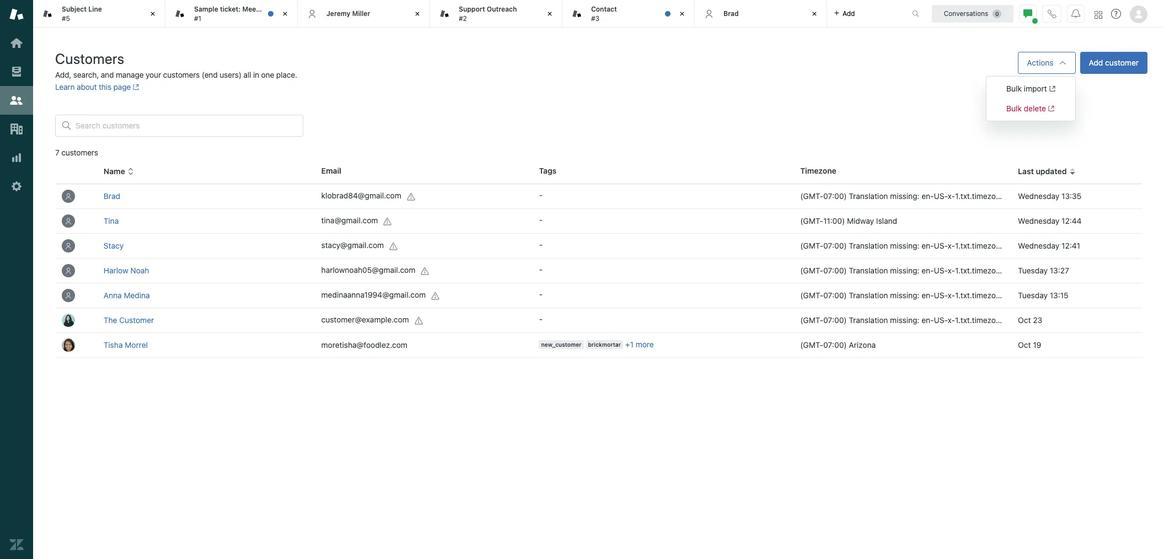 Task type: locate. For each thing, give the bounding box(es) containing it.
2 vertical spatial unverified email image
[[431, 292, 440, 300]]

4 translation from the top
[[849, 291, 888, 300]]

customers image
[[9, 93, 24, 108]]

5 - from the top
[[539, 290, 543, 299]]

2 vertical spatial wednesday
[[1018, 241, 1060, 250]]

0 horizontal spatial close image
[[147, 8, 158, 19]]

customers right 7 on the left
[[61, 148, 98, 157]]

(opens in a new tab) image down (opens in a new tab) icon
[[1046, 106, 1055, 112]]

3 07:00) from the top
[[824, 266, 847, 275]]

more
[[636, 340, 654, 349]]

missing: for wednesday 12:41
[[890, 241, 920, 250]]

1 missing: from the top
[[890, 191, 920, 201]]

1 horizontal spatial unverified email image
[[407, 192, 416, 201]]

11:00)
[[824, 216, 845, 226]]

admin image
[[9, 179, 24, 194]]

x- for wednesday 12:41
[[948, 241, 955, 250]]

1 07:00) from the top
[[824, 191, 847, 201]]

4 tab from the left
[[563, 0, 695, 28]]

#1
[[194, 14, 201, 22]]

1 tab from the left
[[33, 0, 165, 28]]

line
[[88, 5, 102, 13]]

menu
[[986, 76, 1076, 121]]

5 missing: from the top
[[890, 316, 920, 325]]

button displays agent's chat status as online. image
[[1024, 9, 1033, 18]]

bulk for bulk delete
[[1007, 104, 1022, 113]]

0 vertical spatial bulk
[[1007, 84, 1022, 93]]

close image inside brad 'tab'
[[809, 8, 820, 19]]

2 wednesday from the top
[[1018, 216, 1060, 226]]

close image left #1 in the left top of the page
[[147, 8, 158, 19]]

2 horizontal spatial unverified email image
[[431, 292, 440, 300]]

oct 23
[[1018, 316, 1043, 325]]

2 en- from the top
[[922, 241, 934, 250]]

wednesday
[[1018, 191, 1060, 201], [1018, 216, 1060, 226], [1018, 241, 1060, 250]]

0 horizontal spatial close image
[[280, 8, 291, 19]]

3 (gmt- from the top
[[801, 241, 824, 250]]

actions button
[[1019, 52, 1076, 74]]

1 close image from the left
[[147, 8, 158, 19]]

last updated
[[1018, 167, 1067, 176]]

close image for support outreach
[[544, 8, 555, 19]]

(end
[[202, 70, 218, 79]]

the customer
[[104, 316, 154, 325]]

1 us- from the top
[[934, 191, 948, 201]]

1 bulk from the top
[[1007, 84, 1022, 93]]

0 vertical spatial (opens in a new tab) image
[[131, 84, 139, 91]]

oct left 23
[[1018, 316, 1031, 325]]

2 1.txt.timezone.america_los_angeles from the top
[[955, 241, 1082, 250]]

3 x- from the top
[[948, 266, 955, 275]]

- for klobrad84@gmail.com
[[539, 190, 543, 200]]

3 close image from the left
[[544, 8, 555, 19]]

0 vertical spatial unverified email image
[[407, 192, 416, 201]]

us- for wednesday 13:35
[[934, 191, 948, 201]]

2 missing: from the top
[[890, 241, 920, 250]]

(gmt- for oct 19
[[801, 340, 824, 350]]

medina
[[124, 291, 150, 300]]

sample ticket: meet the ticket #1
[[194, 5, 291, 22]]

unverified email image for harlownoah05@gmail.com
[[421, 267, 430, 276]]

1 horizontal spatial customers
[[163, 70, 200, 79]]

3 wednesday from the top
[[1018, 241, 1060, 250]]

1 vertical spatial customers
[[61, 148, 98, 157]]

4 us- from the top
[[934, 291, 948, 300]]

3 (gmt-07:00) translation missing: en-us-x-1.txt.timezone.america_los_angeles from the top
[[801, 266, 1082, 275]]

add button
[[827, 0, 862, 27]]

2 tuesday from the top
[[1018, 291, 1048, 300]]

tab
[[33, 0, 165, 28], [165, 0, 298, 28], [430, 0, 563, 28], [563, 0, 695, 28]]

subject line #5
[[62, 5, 102, 22]]

1 wednesday from the top
[[1018, 191, 1060, 201]]

tuesday
[[1018, 266, 1048, 275], [1018, 291, 1048, 300]]

oct
[[1018, 316, 1031, 325], [1018, 340, 1031, 350]]

conversations
[[944, 9, 989, 17]]

missing:
[[890, 191, 920, 201], [890, 241, 920, 250], [890, 266, 920, 275], [890, 291, 920, 300], [890, 316, 920, 325]]

(opens in a new tab) image for learn about this page
[[131, 84, 139, 91]]

1 vertical spatial tuesday
[[1018, 291, 1048, 300]]

0 vertical spatial brad
[[724, 9, 739, 18]]

harlow noah link
[[104, 266, 149, 275]]

5 (gmt- from the top
[[801, 291, 824, 300]]

missing: for tuesday 13:15
[[890, 291, 920, 300]]

1 horizontal spatial close image
[[412, 8, 423, 19]]

1.txt.timezone.america_los_angeles down last
[[955, 191, 1082, 201]]

5 07:00) from the top
[[824, 316, 847, 325]]

get help image
[[1112, 9, 1121, 19]]

7 customers
[[55, 148, 98, 157]]

get started image
[[9, 36, 24, 50]]

unverified email image for customer@example.com
[[415, 316, 424, 325]]

bulk for bulk import
[[1007, 84, 1022, 93]]

5 en- from the top
[[922, 316, 934, 325]]

x-
[[948, 191, 955, 201], [948, 241, 955, 250], [948, 266, 955, 275], [948, 291, 955, 300], [948, 316, 955, 325]]

(gmt-07:00) arizona
[[801, 340, 876, 350]]

6 07:00) from the top
[[824, 340, 847, 350]]

add
[[1089, 58, 1103, 67]]

learn
[[55, 82, 75, 92]]

4 (gmt- from the top
[[801, 266, 824, 275]]

3 close image from the left
[[809, 8, 820, 19]]

12:44
[[1062, 216, 1082, 226]]

13:35
[[1062, 191, 1082, 201]]

add,
[[55, 70, 71, 79]]

menu containing bulk import
[[986, 76, 1076, 121]]

4 en- from the top
[[922, 291, 934, 300]]

reporting image
[[9, 151, 24, 165]]

-
[[539, 190, 543, 200], [539, 215, 543, 225], [539, 240, 543, 249], [539, 265, 543, 274], [539, 290, 543, 299], [539, 314, 543, 324]]

1 en- from the top
[[922, 191, 934, 201]]

(gmt-07:00) translation missing: en-us-x-1.txt.timezone.america_los_angeles for tuesday 13:15
[[801, 291, 1082, 300]]

3 us- from the top
[[934, 266, 948, 275]]

2 vertical spatial unverified email image
[[415, 316, 424, 325]]

customers inside customers add, search, and manage your customers (end users) all in one place.
[[163, 70, 200, 79]]

translation for oct 23
[[849, 316, 888, 325]]

tab containing subject line
[[33, 0, 165, 28]]

4 07:00) from the top
[[824, 291, 847, 300]]

0 horizontal spatial unverified email image
[[390, 242, 398, 251]]

0 horizontal spatial customers
[[61, 148, 98, 157]]

delete
[[1024, 104, 1046, 113]]

1.txt.timezone.america_los_angeles for wednesday 13:35
[[955, 191, 1082, 201]]

this
[[99, 82, 111, 92]]

(gmt- for tuesday 13:15
[[801, 291, 824, 300]]

(gmt-11:00) midway island
[[801, 216, 898, 226]]

(gmt-07:00) translation missing: en-us-x-1.txt.timezone.america_los_angeles for wednesday 12:41
[[801, 241, 1082, 250]]

4 (gmt-07:00) translation missing: en-us-x-1.txt.timezone.america_los_angeles from the top
[[801, 291, 1082, 300]]

customers right your
[[163, 70, 200, 79]]

noah
[[130, 266, 149, 275]]

2 horizontal spatial close image
[[544, 8, 555, 19]]

1 horizontal spatial close image
[[677, 8, 688, 19]]

2 close image from the left
[[412, 8, 423, 19]]

2 07:00) from the top
[[824, 241, 847, 250]]

4 x- from the top
[[948, 291, 955, 300]]

tisha
[[104, 340, 123, 350]]

1 close image from the left
[[280, 8, 291, 19]]

last updated button
[[1018, 167, 1076, 177]]

1 vertical spatial unverified email image
[[390, 242, 398, 251]]

5 (gmt-07:00) translation missing: en-us-x-1.txt.timezone.america_los_angeles from the top
[[801, 316, 1082, 325]]

tisha morrel
[[104, 340, 148, 350]]

1 tuesday from the top
[[1018, 266, 1048, 275]]

1 (gmt- from the top
[[801, 191, 824, 201]]

- for harlownoah05@gmail.com
[[539, 265, 543, 274]]

07:00) for oct 23
[[824, 316, 847, 325]]

+1 more button
[[626, 340, 654, 350]]

2 oct from the top
[[1018, 340, 1031, 350]]

1.txt.timezone.america_los_angeles for tuesday 13:15
[[955, 291, 1082, 300]]

tuesday left the 13:27
[[1018, 266, 1048, 275]]

0 vertical spatial wednesday
[[1018, 191, 1060, 201]]

1 1.txt.timezone.america_los_angeles from the top
[[955, 191, 1082, 201]]

1 horizontal spatial brad
[[724, 9, 739, 18]]

oct 19
[[1018, 340, 1042, 350]]

customers
[[163, 70, 200, 79], [61, 148, 98, 157]]

bulk left import
[[1007, 84, 1022, 93]]

main element
[[0, 0, 33, 559]]

en-
[[922, 191, 934, 201], [922, 241, 934, 250], [922, 266, 934, 275], [922, 291, 934, 300], [922, 316, 934, 325]]

5 translation from the top
[[849, 316, 888, 325]]

bulk left delete
[[1007, 104, 1022, 113]]

tab containing contact
[[563, 0, 695, 28]]

12:41
[[1062, 241, 1081, 250]]

close image
[[280, 8, 291, 19], [677, 8, 688, 19], [809, 8, 820, 19]]

stacy
[[104, 241, 124, 250]]

organizations image
[[9, 122, 24, 136]]

bulk import
[[1007, 84, 1047, 93]]

learn about this page link
[[55, 82, 139, 92]]

tina@gmail.com
[[321, 216, 378, 225]]

stacy link
[[104, 241, 124, 250]]

1 translation from the top
[[849, 191, 888, 201]]

translation for wednesday 13:35
[[849, 191, 888, 201]]

1 vertical spatial brad
[[104, 191, 120, 201]]

brad inside 'tab'
[[724, 9, 739, 18]]

1.txt.timezone.america_los_angeles up oct 23
[[955, 291, 1082, 300]]

3 tab from the left
[[430, 0, 563, 28]]

tuesday 13:15
[[1018, 291, 1069, 300]]

unverified email image
[[407, 192, 416, 201], [390, 242, 398, 251], [431, 292, 440, 300]]

7 (gmt- from the top
[[801, 340, 824, 350]]

customers
[[55, 50, 124, 67]]

unverified email image
[[384, 217, 392, 226], [421, 267, 430, 276], [415, 316, 424, 325]]

tab containing sample ticket: meet the ticket
[[165, 0, 298, 28]]

unverified email image for tina@gmail.com
[[384, 217, 392, 226]]

1.txt.timezone.america_los_angeles for tuesday 13:27
[[955, 266, 1082, 275]]

- for tina@gmail.com
[[539, 215, 543, 225]]

missing: for oct 23
[[890, 316, 920, 325]]

island
[[876, 216, 898, 226]]

1.txt.timezone.america_los_angeles up tuesday 13:15
[[955, 266, 1082, 275]]

x- for tuesday 13:27
[[948, 266, 955, 275]]

3 - from the top
[[539, 240, 543, 249]]

close image
[[147, 8, 158, 19], [412, 8, 423, 19], [544, 8, 555, 19]]

(opens in a new tab) image
[[131, 84, 139, 91], [1046, 106, 1055, 112]]

(gmt- for wednesday 13:35
[[801, 191, 824, 201]]

add customer button
[[1080, 52, 1148, 74]]

(opens in a new tab) image inside bulk delete link
[[1046, 106, 1055, 112]]

5 x- from the top
[[948, 316, 955, 325]]

1 horizontal spatial (opens in a new tab) image
[[1046, 106, 1055, 112]]

2 (gmt- from the top
[[801, 216, 824, 226]]

jeremy miller
[[327, 9, 370, 18]]

(gmt-
[[801, 191, 824, 201], [801, 216, 824, 226], [801, 241, 824, 250], [801, 266, 824, 275], [801, 291, 824, 300], [801, 316, 824, 325], [801, 340, 824, 350]]

1 oct from the top
[[1018, 316, 1031, 325]]

0 horizontal spatial (opens in a new tab) image
[[131, 84, 139, 91]]

2 close image from the left
[[677, 8, 688, 19]]

import
[[1024, 84, 1047, 93]]

2 x- from the top
[[948, 241, 955, 250]]

1 vertical spatial bulk
[[1007, 104, 1022, 113]]

1 (gmt-07:00) translation missing: en-us-x-1.txt.timezone.america_los_angeles from the top
[[801, 191, 1082, 201]]

5 us- from the top
[[934, 316, 948, 325]]

6 - from the top
[[539, 314, 543, 324]]

en- for wednesday 12:41
[[922, 241, 934, 250]]

1.txt.timezone.america_los_angeles up tuesday 13:27
[[955, 241, 1082, 250]]

1.txt.timezone.america_los_angeles
[[955, 191, 1082, 201], [955, 241, 1082, 250], [955, 266, 1082, 275], [955, 291, 1082, 300], [955, 316, 1082, 325]]

0 vertical spatial tuesday
[[1018, 266, 1048, 275]]

wednesday up tuesday 13:27
[[1018, 241, 1060, 250]]

5 1.txt.timezone.america_los_angeles from the top
[[955, 316, 1082, 325]]

1 vertical spatial (opens in a new tab) image
[[1046, 106, 1055, 112]]

Search customers field
[[76, 121, 296, 131]]

3 1.txt.timezone.america_los_angeles from the top
[[955, 266, 1082, 275]]

1 - from the top
[[539, 190, 543, 200]]

2 horizontal spatial close image
[[809, 8, 820, 19]]

wednesday down the last updated in the right top of the page
[[1018, 191, 1060, 201]]

(opens in a new tab) image down manage
[[131, 84, 139, 91]]

3 en- from the top
[[922, 266, 934, 275]]

morrel
[[125, 340, 148, 350]]

and
[[101, 70, 114, 79]]

the
[[261, 5, 271, 13]]

0 vertical spatial unverified email image
[[384, 217, 392, 226]]

1.txt.timezone.america_los_angeles for wednesday 12:41
[[955, 241, 1082, 250]]

3 translation from the top
[[849, 266, 888, 275]]

translation for tuesday 13:27
[[849, 266, 888, 275]]

actions
[[1027, 58, 1054, 67]]

brad
[[724, 9, 739, 18], [104, 191, 120, 201]]

timezone
[[801, 166, 837, 175]]

0 vertical spatial customers
[[163, 70, 200, 79]]

close image left #3
[[544, 8, 555, 19]]

07:00) for wednesday 12:41
[[824, 241, 847, 250]]

2 tab from the left
[[165, 0, 298, 28]]

1 vertical spatial oct
[[1018, 340, 1031, 350]]

stacy@gmail.com
[[321, 241, 384, 250]]

tuesday up oct 23
[[1018, 291, 1048, 300]]

harlownoah05@gmail.com
[[321, 266, 416, 275]]

1.txt.timezone.america_los_angeles up the oct 19
[[955, 316, 1082, 325]]

close image for sample ticket: meet the ticket
[[280, 8, 291, 19]]

wednesday for wednesday 12:41
[[1018, 241, 1060, 250]]

oct left 19
[[1018, 340, 1031, 350]]

4 1.txt.timezone.america_los_angeles from the top
[[955, 291, 1082, 300]]

wednesday for wednesday 12:44
[[1018, 216, 1060, 226]]

(opens in a new tab) image inside learn about this page link
[[131, 84, 139, 91]]

en- for wednesday 13:35
[[922, 191, 934, 201]]

3 missing: from the top
[[890, 266, 920, 275]]

2 us- from the top
[[934, 241, 948, 250]]

close image inside jeremy miller tab
[[412, 8, 423, 19]]

1 vertical spatial wednesday
[[1018, 216, 1060, 226]]

conversations button
[[932, 5, 1014, 22]]

support
[[459, 5, 485, 13]]

all
[[244, 70, 251, 79]]

6 (gmt- from the top
[[801, 316, 824, 325]]

- for customer@example.com
[[539, 314, 543, 324]]

2 (gmt-07:00) translation missing: en-us-x-1.txt.timezone.america_los_angeles from the top
[[801, 241, 1082, 250]]

wednesday up wednesday 12:41
[[1018, 216, 1060, 226]]

2 bulk from the top
[[1007, 104, 1022, 113]]

close image for subject line
[[147, 8, 158, 19]]

1 vertical spatial unverified email image
[[421, 267, 430, 276]]

1 x- from the top
[[948, 191, 955, 201]]

close image left #2
[[412, 8, 423, 19]]

2 - from the top
[[539, 215, 543, 225]]

support outreach #2
[[459, 5, 517, 22]]

4 missing: from the top
[[890, 291, 920, 300]]

4 - from the top
[[539, 265, 543, 274]]

oct for oct 23
[[1018, 316, 1031, 325]]

07:00) for tuesday 13:15
[[824, 291, 847, 300]]

en- for oct 23
[[922, 316, 934, 325]]

0 vertical spatial oct
[[1018, 316, 1031, 325]]

1.txt.timezone.america_los_angeles for oct 23
[[955, 316, 1082, 325]]

tuesday 13:27
[[1018, 266, 1070, 275]]

2 translation from the top
[[849, 241, 888, 250]]



Task type: vqa. For each thing, say whether or not it's contained in the screenshot.
#2
yes



Task type: describe. For each thing, give the bounding box(es) containing it.
zendesk support image
[[9, 7, 24, 22]]

tuesday for tuesday 13:15
[[1018, 291, 1048, 300]]

email
[[321, 166, 341, 175]]

(gmt-07:00) translation missing: en-us-x-1.txt.timezone.america_los_angeles for tuesday 13:27
[[801, 266, 1082, 275]]

19
[[1033, 340, 1042, 350]]

anna medina link
[[104, 291, 150, 300]]

oct for oct 19
[[1018, 340, 1031, 350]]

about
[[77, 82, 97, 92]]

midway
[[847, 216, 874, 226]]

23
[[1033, 316, 1043, 325]]

sample
[[194, 5, 218, 13]]

close image for contact
[[677, 8, 688, 19]]

(opens in a new tab) image for bulk delete
[[1046, 106, 1055, 112]]

the customer link
[[104, 316, 154, 325]]

tuesday for tuesday 13:27
[[1018, 266, 1048, 275]]

jeremy
[[327, 9, 351, 18]]

ticket:
[[220, 5, 241, 13]]

zendesk products image
[[1095, 11, 1103, 18]]

harlow
[[104, 266, 128, 275]]

bulk delete
[[1007, 104, 1046, 113]]

wednesday 12:44
[[1018, 216, 1082, 226]]

unverified email image for medinaanna1994@gmail.com
[[431, 292, 440, 300]]

(gmt-07:00) translation missing: en-us-x-1.txt.timezone.america_los_angeles for wednesday 13:35
[[801, 191, 1082, 201]]

(opens in a new tab) image
[[1047, 86, 1056, 92]]

add customer
[[1089, 58, 1139, 67]]

zendesk image
[[9, 538, 24, 552]]

medinaanna1994@gmail.com
[[321, 290, 426, 300]]

07:00) for oct 19
[[824, 340, 847, 350]]

us- for tuesday 13:27
[[934, 266, 948, 275]]

jeremy miller tab
[[298, 0, 430, 28]]

customer
[[119, 316, 154, 325]]

outreach
[[487, 5, 517, 13]]

klobrad84@gmail.com
[[321, 191, 402, 200]]

contact
[[591, 5, 617, 13]]

moretisha@foodlez.com
[[321, 340, 408, 350]]

brad tab
[[695, 0, 827, 28]]

(gmt- for wednesday 12:44
[[801, 216, 824, 226]]

07:00) for wednesday 13:35
[[824, 191, 847, 201]]

tisha morrel link
[[104, 340, 148, 350]]

miller
[[352, 9, 370, 18]]

(gmt-07:00) translation missing: en-us-x-1.txt.timezone.america_los_angeles for oct 23
[[801, 316, 1082, 325]]

07:00) for tuesday 13:27
[[824, 266, 847, 275]]

anna medina
[[104, 291, 150, 300]]

learn about this page
[[55, 82, 131, 92]]

us- for wednesday 12:41
[[934, 241, 948, 250]]

missing: for wednesday 13:35
[[890, 191, 920, 201]]

brad link
[[104, 191, 120, 201]]

customer
[[1106, 58, 1139, 67]]

unverified email image for klobrad84@gmail.com
[[407, 192, 416, 201]]

translation for wednesday 12:41
[[849, 241, 888, 250]]

#5
[[62, 14, 70, 22]]

arizona
[[849, 340, 876, 350]]

the
[[104, 316, 117, 325]]

x- for oct 23
[[948, 316, 955, 325]]

7
[[55, 148, 59, 157]]

13:15
[[1050, 291, 1069, 300]]

unverified email image for stacy@gmail.com
[[390, 242, 398, 251]]

your
[[146, 70, 161, 79]]

meet
[[242, 5, 259, 13]]

tags
[[539, 166, 557, 175]]

wednesday 13:35
[[1018, 191, 1082, 201]]

contact #3
[[591, 5, 617, 22]]

- for medinaanna1994@gmail.com
[[539, 290, 543, 299]]

users)
[[220, 70, 242, 79]]

en- for tuesday 13:27
[[922, 266, 934, 275]]

tina
[[104, 216, 119, 226]]

missing: for tuesday 13:27
[[890, 266, 920, 275]]

anna
[[104, 291, 122, 300]]

name button
[[104, 167, 134, 177]]

tabs tab list
[[33, 0, 901, 28]]

name
[[104, 167, 125, 176]]

ticket
[[273, 5, 291, 13]]

bulk import link
[[1007, 84, 1056, 93]]

en- for tuesday 13:15
[[922, 291, 934, 300]]

views image
[[9, 65, 24, 79]]

harlow noah
[[104, 266, 149, 275]]

bulk delete link
[[1007, 104, 1055, 113]]

brickmortar
[[588, 342, 621, 348]]

notifications image
[[1072, 9, 1081, 18]]

x- for tuesday 13:15
[[948, 291, 955, 300]]

one
[[261, 70, 274, 79]]

+1
[[626, 340, 634, 349]]

page
[[113, 82, 131, 92]]

us- for tuesday 13:15
[[934, 291, 948, 300]]

0 horizontal spatial brad
[[104, 191, 120, 201]]

(gmt- for oct 23
[[801, 316, 824, 325]]

tab containing support outreach
[[430, 0, 563, 28]]

last
[[1018, 167, 1034, 176]]

search,
[[73, 70, 99, 79]]

(gmt- for wednesday 12:41
[[801, 241, 824, 250]]

in
[[253, 70, 259, 79]]

customers add, search, and manage your customers (end users) all in one place.
[[55, 50, 297, 79]]

brickmortar +1 more
[[588, 340, 654, 349]]

us- for oct 23
[[934, 316, 948, 325]]

13:27
[[1050, 266, 1070, 275]]

#2
[[459, 14, 467, 22]]

(gmt- for tuesday 13:27
[[801, 266, 824, 275]]

wednesday for wednesday 13:35
[[1018, 191, 1060, 201]]

x- for wednesday 13:35
[[948, 191, 955, 201]]

#3
[[591, 14, 600, 22]]

add
[[843, 9, 855, 17]]

wednesday 12:41
[[1018, 241, 1081, 250]]

translation for tuesday 13:15
[[849, 291, 888, 300]]

updated
[[1036, 167, 1067, 176]]

manage
[[116, 70, 144, 79]]

- for stacy@gmail.com
[[539, 240, 543, 249]]



